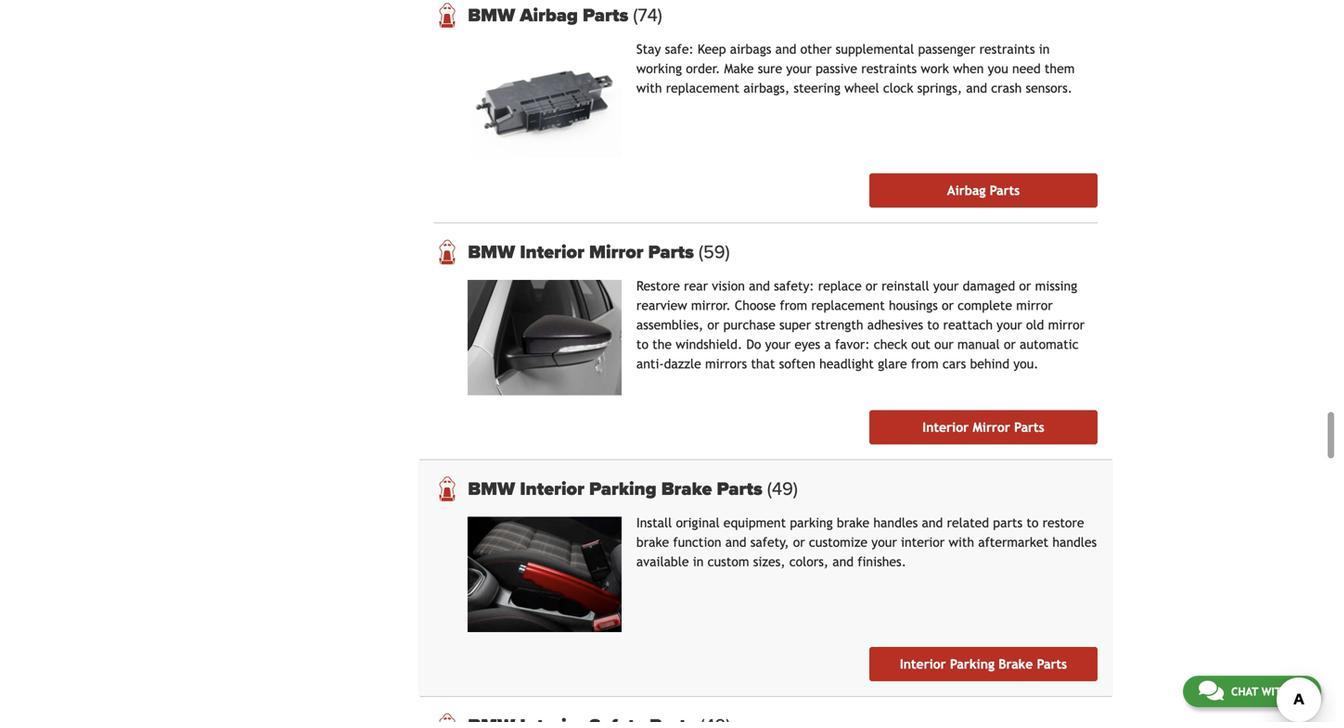 Task type: vqa. For each thing, say whether or not it's contained in the screenshot.


Task type: describe. For each thing, give the bounding box(es) containing it.
strength
[[815, 318, 864, 333]]

restore rear vision and safety: replace or reinstall your damaged or missing rearview mirror. choose from replacement housings or complete mirror assemblies, or purchase super strength adhesives to reattach your old mirror to the windshield. do your eyes a favor: check out our manual or automatic anti-dazzle mirrors that soften headlight glare from cars behind you.
[[637, 279, 1085, 372]]

restore
[[637, 279, 680, 294]]

1 horizontal spatial restraints
[[980, 42, 1035, 57]]

chat with us
[[1231, 686, 1306, 699]]

0 vertical spatial from
[[780, 298, 808, 313]]

eyes
[[795, 337, 821, 352]]

your left old
[[997, 318, 1022, 333]]

passive
[[816, 61, 858, 76]]

1 horizontal spatial from
[[911, 357, 939, 372]]

1 vertical spatial mirror
[[1048, 318, 1085, 333]]

springs,
[[917, 81, 962, 96]]

bmw for bmw                                                                                    interior parking brake parts
[[468, 478, 515, 501]]

assemblies,
[[637, 318, 704, 333]]

0 vertical spatial parking
[[589, 478, 657, 501]]

interior mirror parts
[[923, 420, 1045, 435]]

work
[[921, 61, 949, 76]]

install original equipment parking brake handles and related parts to restore brake function and safety, or customize your interior with aftermarket handles available in custom sizes, colors, and finishes.
[[637, 516, 1097, 570]]

or down mirror.
[[708, 318, 720, 333]]

equipment
[[724, 516, 786, 531]]

and down customize
[[833, 555, 854, 570]]

anti-
[[637, 357, 664, 372]]

1 vertical spatial restraints
[[861, 61, 917, 76]]

install
[[637, 516, 672, 531]]

automatic
[[1020, 337, 1079, 352]]

original
[[676, 516, 720, 531]]

related
[[947, 516, 989, 531]]

rear
[[684, 279, 708, 294]]

0 vertical spatial mirror
[[589, 241, 644, 264]]

working
[[637, 61, 682, 76]]

replacement inside restore rear vision and safety: replace or reinstall your damaged or missing rearview mirror. choose from replacement housings or complete mirror assemblies, or purchase super strength adhesives to reattach your old mirror to the windshield. do your eyes a favor: check out our manual or automatic anti-dazzle mirrors that soften headlight glare from cars behind you.
[[811, 298, 885, 313]]

safety:
[[774, 279, 814, 294]]

housings
[[889, 298, 938, 313]]

favor:
[[835, 337, 870, 352]]

damaged
[[963, 279, 1015, 294]]

airbag parts thumbnail image image
[[468, 43, 622, 159]]

finishes.
[[858, 555, 907, 570]]

1 horizontal spatial to
[[927, 318, 939, 333]]

old
[[1026, 318, 1044, 333]]

custom
[[708, 555, 749, 570]]

complete
[[958, 298, 1012, 313]]

do
[[746, 337, 761, 352]]

interior mirror parts link
[[869, 411, 1098, 445]]

with inside stay safe: keep airbags and other supplemental passenger restraints in working order. make sure your passive restraints work when you need them with replacement airbags, steering wheel clock springs, and crash sensors.
[[637, 81, 662, 96]]

airbags,
[[744, 81, 790, 96]]

your up "housings"
[[933, 279, 959, 294]]

glare
[[878, 357, 907, 372]]

supplemental
[[836, 42, 914, 57]]

1 vertical spatial handles
[[1053, 536, 1097, 550]]

1 horizontal spatial airbag
[[947, 183, 986, 198]]

them
[[1045, 61, 1075, 76]]

bmw for bmw                                                                                    interior mirror parts
[[468, 241, 515, 264]]

mirrors
[[705, 357, 747, 372]]

or up you.
[[1004, 337, 1016, 352]]

or up reattach
[[942, 298, 954, 313]]

reinstall
[[882, 279, 930, 294]]

you.
[[1014, 357, 1039, 372]]

clock
[[883, 81, 914, 96]]

bmw                                                                                    airbag parts
[[468, 4, 633, 27]]

bmw                                                                                    interior mirror parts link
[[468, 241, 1098, 264]]

function
[[673, 536, 722, 550]]

headlight
[[820, 357, 874, 372]]

interior parking brake parts
[[900, 658, 1067, 672]]

choose
[[735, 298, 776, 313]]

and down the when
[[966, 81, 987, 96]]

bmw for bmw                                                                                    airbag parts
[[468, 4, 515, 27]]

vision
[[712, 279, 745, 294]]

in inside install original equipment parking brake handles and related parts to restore brake function and safety, or customize your interior with aftermarket handles available in custom sizes, colors, and finishes.
[[693, 555, 704, 570]]

adhesives
[[867, 318, 923, 333]]

mirror.
[[691, 298, 731, 313]]

0 horizontal spatial airbag
[[520, 4, 578, 27]]

and up sure
[[775, 42, 797, 57]]

comments image
[[1199, 680, 1224, 703]]

wheel
[[845, 81, 879, 96]]

replace
[[818, 279, 862, 294]]

airbag parts
[[947, 183, 1020, 198]]

aftermarket
[[978, 536, 1049, 550]]

stay
[[637, 42, 661, 57]]

keep
[[698, 42, 726, 57]]

interior parking brake parts thumbnail image image
[[468, 517, 622, 633]]

available
[[637, 555, 689, 570]]

parking
[[790, 516, 833, 531]]

behind
[[970, 357, 1010, 372]]

steering
[[794, 81, 841, 96]]

0 vertical spatial brake
[[837, 516, 870, 531]]

chat with us link
[[1183, 677, 1322, 708]]



Task type: locate. For each thing, give the bounding box(es) containing it.
your right do
[[765, 337, 791, 352]]

interior
[[901, 536, 945, 550]]

0 horizontal spatial brake
[[661, 478, 712, 501]]

your inside stay safe: keep airbags and other supplemental passenger restraints in working order. make sure your passive restraints work when you need them with replacement airbags, steering wheel clock springs, and crash sensors.
[[786, 61, 812, 76]]

1 horizontal spatial with
[[949, 536, 975, 550]]

0 vertical spatial brake
[[661, 478, 712, 501]]

need
[[1012, 61, 1041, 76]]

reattach
[[943, 318, 993, 333]]

3 bmw from the top
[[468, 478, 515, 501]]

mirror up automatic
[[1048, 318, 1085, 333]]

or up the colors,
[[793, 536, 805, 550]]

1 vertical spatial bmw
[[468, 241, 515, 264]]

colors,
[[789, 555, 829, 570]]

dazzle
[[664, 357, 701, 372]]

to right parts
[[1027, 516, 1039, 531]]

mirror up old
[[1016, 298, 1053, 313]]

0 horizontal spatial replacement
[[666, 81, 740, 96]]

2 horizontal spatial to
[[1027, 516, 1039, 531]]

safety,
[[751, 536, 789, 550]]

1 horizontal spatial in
[[1039, 42, 1050, 57]]

parts
[[583, 4, 629, 27], [990, 183, 1020, 198], [648, 241, 694, 264], [1014, 420, 1045, 435], [717, 478, 763, 501], [1037, 658, 1067, 672]]

to up our at the right
[[927, 318, 939, 333]]

from down safety:
[[780, 298, 808, 313]]

and up choose
[[749, 279, 770, 294]]

with down related at the bottom right of the page
[[949, 536, 975, 550]]

or
[[866, 279, 878, 294], [1019, 279, 1031, 294], [942, 298, 954, 313], [708, 318, 720, 333], [1004, 337, 1016, 352], [793, 536, 805, 550]]

out
[[911, 337, 931, 352]]

that
[[751, 357, 775, 372]]

mirror down behind
[[973, 420, 1010, 435]]

handles up "interior"
[[874, 516, 918, 531]]

restore
[[1043, 516, 1084, 531]]

2 vertical spatial bmw
[[468, 478, 515, 501]]

replacement inside stay safe: keep airbags and other supplemental passenger restraints in working order. make sure your passive restraints work when you need them with replacement airbags, steering wheel clock springs, and crash sensors.
[[666, 81, 740, 96]]

in down function
[[693, 555, 704, 570]]

make
[[724, 61, 754, 76]]

parts
[[993, 516, 1023, 531]]

and inside restore rear vision and safety: replace or reinstall your damaged or missing rearview mirror. choose from replacement housings or complete mirror assemblies, or purchase super strength adhesives to reattach your old mirror to the windshield. do your eyes a favor: check out our manual or automatic anti-dazzle mirrors that soften headlight glare from cars behind you.
[[749, 279, 770, 294]]

you
[[988, 61, 1009, 76]]

1 vertical spatial mirror
[[973, 420, 1010, 435]]

0 vertical spatial handles
[[874, 516, 918, 531]]

chat
[[1231, 686, 1259, 699]]

2 horizontal spatial with
[[1262, 686, 1289, 699]]

bmw
[[468, 4, 515, 27], [468, 241, 515, 264], [468, 478, 515, 501]]

2 vertical spatial with
[[1262, 686, 1289, 699]]

0 vertical spatial to
[[927, 318, 939, 333]]

1 horizontal spatial mirror
[[973, 420, 1010, 435]]

replacement
[[666, 81, 740, 96], [811, 298, 885, 313]]

0 vertical spatial restraints
[[980, 42, 1035, 57]]

0 horizontal spatial to
[[637, 337, 649, 352]]

0 horizontal spatial brake
[[637, 536, 669, 550]]

2 vertical spatial to
[[1027, 516, 1039, 531]]

1 vertical spatial parking
[[950, 658, 995, 672]]

bmw                                                                                    interior parking brake parts link
[[468, 478, 1098, 501]]

a
[[824, 337, 831, 352]]

1 vertical spatial with
[[949, 536, 975, 550]]

bmw                                                                                    airbag parts link
[[468, 4, 1098, 27]]

0 vertical spatial in
[[1039, 42, 1050, 57]]

0 horizontal spatial handles
[[874, 516, 918, 531]]

crash
[[991, 81, 1022, 96]]

0 horizontal spatial parking
[[589, 478, 657, 501]]

0 horizontal spatial from
[[780, 298, 808, 313]]

0 vertical spatial replacement
[[666, 81, 740, 96]]

or left missing
[[1019, 279, 1031, 294]]

0 vertical spatial with
[[637, 81, 662, 96]]

bmw                                                                                    interior mirror parts
[[468, 241, 699, 264]]

or inside install original equipment parking brake handles and related parts to restore brake function and safety, or customize your interior with aftermarket handles available in custom sizes, colors, and finishes.
[[793, 536, 805, 550]]

and up "interior"
[[922, 516, 943, 531]]

restraints up clock
[[861, 61, 917, 76]]

0 horizontal spatial with
[[637, 81, 662, 96]]

interior mirror parts thumbnail image image
[[468, 280, 622, 396]]

1 bmw from the top
[[468, 4, 515, 27]]

when
[[953, 61, 984, 76]]

safe:
[[665, 42, 694, 57]]

handles down restore
[[1053, 536, 1097, 550]]

0 vertical spatial airbag
[[520, 4, 578, 27]]

brake down install
[[637, 536, 669, 550]]

1 horizontal spatial brake
[[837, 516, 870, 531]]

0 horizontal spatial in
[[693, 555, 704, 570]]

1 vertical spatial in
[[693, 555, 704, 570]]

0 vertical spatial mirror
[[1016, 298, 1053, 313]]

in inside stay safe: keep airbags and other supplemental passenger restraints in working order. make sure your passive restraints work when you need them with replacement airbags, steering wheel clock springs, and crash sensors.
[[1039, 42, 1050, 57]]

1 vertical spatial airbag
[[947, 183, 986, 198]]

sizes,
[[753, 555, 786, 570]]

1 horizontal spatial replacement
[[811, 298, 885, 313]]

purchase
[[723, 318, 776, 333]]

your inside install original equipment parking brake handles and related parts to restore brake function and safety, or customize your interior with aftermarket handles available in custom sizes, colors, and finishes.
[[872, 536, 897, 550]]

to
[[927, 318, 939, 333], [637, 337, 649, 352], [1027, 516, 1039, 531]]

interior
[[520, 241, 585, 264], [923, 420, 969, 435], [520, 478, 585, 501], [900, 658, 946, 672]]

super
[[780, 318, 811, 333]]

to inside install original equipment parking brake handles and related parts to restore brake function and safety, or customize your interior with aftermarket handles available in custom sizes, colors, and finishes.
[[1027, 516, 1039, 531]]

rearview
[[637, 298, 687, 313]]

replacement down replace
[[811, 298, 885, 313]]

restraints
[[980, 42, 1035, 57], [861, 61, 917, 76]]

our
[[935, 337, 954, 352]]

passenger
[[918, 42, 976, 57]]

1 vertical spatial from
[[911, 357, 939, 372]]

your
[[786, 61, 812, 76], [933, 279, 959, 294], [997, 318, 1022, 333], [765, 337, 791, 352], [872, 536, 897, 550]]

soften
[[779, 357, 816, 372]]

sensors.
[[1026, 81, 1073, 96]]

1 horizontal spatial brake
[[999, 658, 1033, 672]]

with down working
[[637, 81, 662, 96]]

0 vertical spatial bmw
[[468, 4, 515, 27]]

from
[[780, 298, 808, 313], [911, 357, 939, 372]]

other
[[801, 42, 832, 57]]

order.
[[686, 61, 720, 76]]

with
[[637, 81, 662, 96], [949, 536, 975, 550], [1262, 686, 1289, 699]]

from down out
[[911, 357, 939, 372]]

bmw                                                                                    interior parking brake parts
[[468, 478, 767, 501]]

and
[[775, 42, 797, 57], [966, 81, 987, 96], [749, 279, 770, 294], [922, 516, 943, 531], [725, 536, 747, 550], [833, 555, 854, 570]]

cars
[[943, 357, 966, 372]]

mirror
[[589, 241, 644, 264], [973, 420, 1010, 435]]

1 vertical spatial to
[[637, 337, 649, 352]]

manual
[[958, 337, 1000, 352]]

to left "the"
[[637, 337, 649, 352]]

airbag parts link
[[869, 174, 1098, 208]]

1 vertical spatial replacement
[[811, 298, 885, 313]]

brake inside interior parking brake parts link
[[999, 658, 1033, 672]]

1 horizontal spatial parking
[[950, 658, 995, 672]]

stay safe: keep airbags and other supplemental passenger restraints in working order. make sure your passive restraints work when you need them with replacement airbags, steering wheel clock springs, and crash sensors.
[[637, 42, 1075, 96]]

replacement down order.
[[666, 81, 740, 96]]

restraints up you
[[980, 42, 1035, 57]]

parking
[[589, 478, 657, 501], [950, 658, 995, 672]]

1 vertical spatial brake
[[637, 536, 669, 550]]

1 horizontal spatial handles
[[1053, 536, 1097, 550]]

windshield.
[[676, 337, 743, 352]]

check
[[874, 337, 908, 352]]

2 bmw from the top
[[468, 241, 515, 264]]

mirror up the restore
[[589, 241, 644, 264]]

or right replace
[[866, 279, 878, 294]]

missing
[[1035, 279, 1078, 294]]

and up custom
[[725, 536, 747, 550]]

in up them at the top right of page
[[1039, 42, 1050, 57]]

the
[[653, 337, 672, 352]]

with left us
[[1262, 686, 1289, 699]]

brake up customize
[[837, 516, 870, 531]]

sure
[[758, 61, 782, 76]]

airbags
[[730, 42, 772, 57]]

your down other
[[786, 61, 812, 76]]

with inside install original equipment parking brake handles and related parts to restore brake function and safety, or customize your interior with aftermarket handles available in custom sizes, colors, and finishes.
[[949, 536, 975, 550]]

airbag
[[520, 4, 578, 27], [947, 183, 986, 198]]

in
[[1039, 42, 1050, 57], [693, 555, 704, 570]]

interior parking brake parts link
[[869, 648, 1098, 682]]

your up finishes. at right
[[872, 536, 897, 550]]

1 vertical spatial brake
[[999, 658, 1033, 672]]

0 horizontal spatial mirror
[[589, 241, 644, 264]]

us
[[1293, 686, 1306, 699]]

mirror
[[1016, 298, 1053, 313], [1048, 318, 1085, 333]]

customize
[[809, 536, 868, 550]]

0 horizontal spatial restraints
[[861, 61, 917, 76]]



